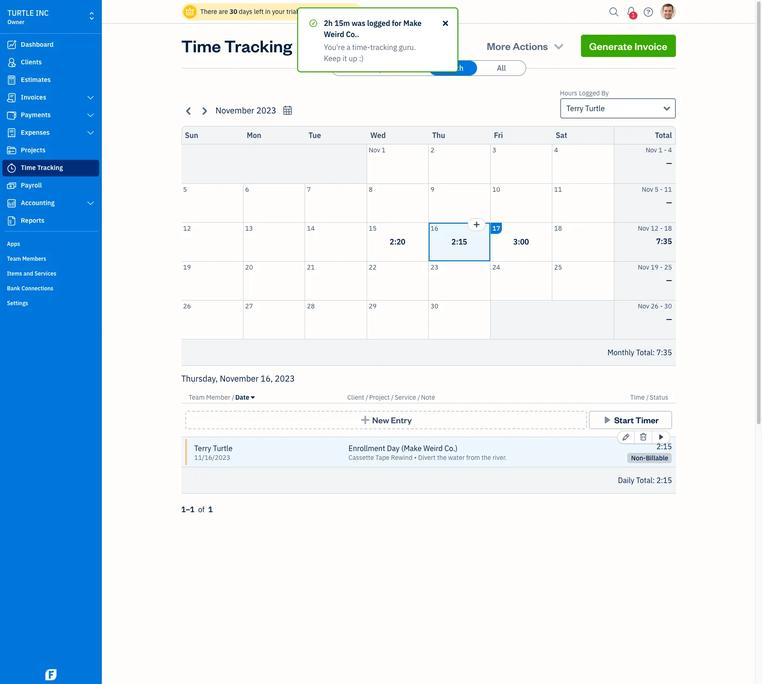 Task type: describe. For each thing, give the bounding box(es) containing it.
thursday, november 16, 2023
[[181, 373, 295, 384]]

sun
[[185, 131, 198, 140]]

11 button
[[553, 184, 614, 222]]

turtle for terry turtle
[[586, 104, 605, 113]]

dashboard image
[[6, 40, 17, 50]]

day
[[387, 444, 400, 453]]

23
[[431, 263, 439, 271]]

more
[[487, 39, 511, 52]]

team for team member /
[[189, 393, 205, 402]]

12 inside 12 button
[[183, 224, 191, 232]]

2:15 for 2:15 non-billable
[[657, 442, 672, 451]]

upgrade
[[303, 7, 329, 16]]

chevron large down image for accounting
[[86, 200, 95, 207]]

dashboard link
[[2, 37, 99, 53]]

•
[[414, 454, 417, 462]]

— for nov 1 - 4 —
[[667, 158, 672, 168]]

time link
[[631, 393, 647, 402]]

new
[[372, 415, 389, 425]]

2:20
[[390, 237, 406, 246]]

2 button
[[429, 145, 490, 183]]

payroll
[[21, 181, 42, 189]]

report image
[[6, 216, 17, 226]]

new entry
[[372, 415, 412, 425]]

10
[[493, 185, 500, 193]]

main element
[[0, 0, 125, 684]]

0 vertical spatial time tracking
[[181, 35, 292, 57]]

time tracking link
[[2, 160, 99, 176]]

: for monthly total
[[653, 348, 655, 357]]

resume image
[[657, 432, 665, 443]]

24 button
[[491, 261, 552, 300]]

22 button
[[367, 261, 428, 300]]

terry turtle button
[[560, 98, 676, 119]]

- for nov 1 - 4 —
[[664, 146, 667, 154]]

terry turtle 11/16/2023
[[194, 444, 233, 462]]

13
[[245, 224, 253, 232]]

project image
[[6, 146, 17, 155]]

play image
[[602, 416, 613, 425]]

left
[[254, 7, 264, 16]]

5 inside nov 5 - 11 —
[[655, 185, 659, 193]]

weird inside enrollment day ( make weird co. ) cassette tape rewind • divert the water from the river.
[[424, 444, 443, 453]]

co..
[[346, 30, 359, 39]]

10 button
[[491, 184, 552, 222]]

plus image
[[360, 416, 371, 425]]

monthly
[[608, 348, 635, 357]]

nov for nov 1 - 4 —
[[646, 146, 657, 154]]

chevron large down image for payments
[[86, 112, 95, 119]]

28 button
[[305, 300, 367, 339]]

3 / from the left
[[391, 393, 394, 402]]

nov 1
[[369, 146, 386, 154]]

2h 15m was logged for make weird co.. you're a time-tracking guru. keep it up :)
[[324, 19, 422, 63]]

invoices link
[[2, 89, 99, 106]]

: for daily total
[[653, 476, 655, 485]]

1 inside the "nov 1" button
[[382, 146, 386, 154]]

success image
[[309, 18, 318, 29]]

1 inside nov 1 - 4 —
[[659, 146, 663, 154]]

7
[[307, 185, 311, 193]]

account
[[330, 7, 355, 16]]

timer image
[[6, 164, 17, 173]]

go to help image
[[641, 5, 656, 19]]

there are 30 days left in your trial. upgrade account
[[200, 7, 355, 16]]

logged
[[367, 19, 390, 28]]

1 right of
[[208, 505, 213, 514]]

status containing 2h 15m was logged for make weird co..
[[0, 7, 756, 72]]

bank
[[7, 285, 20, 292]]

client image
[[6, 58, 17, 67]]

0 horizontal spatial 30
[[230, 7, 237, 16]]

— for nov 5 - 11 —
[[667, 198, 672, 207]]

team for team members
[[7, 255, 21, 262]]

settings link
[[2, 296, 99, 310]]

terry for terry turtle 11/16/2023
[[194, 444, 211, 453]]

3 button
[[491, 145, 552, 183]]

all
[[497, 63, 506, 73]]

daily
[[618, 476, 635, 485]]

weird inside 2h 15m was logged for make weird co.. you're a time-tracking guru. keep it up :)
[[324, 30, 344, 39]]

nov for nov 19 - 25 —
[[638, 263, 650, 271]]

invoice
[[635, 39, 668, 52]]

november 2023
[[216, 105, 276, 116]]

4 button
[[553, 145, 614, 183]]

1 vertical spatial 7:35
[[657, 348, 672, 357]]

hours logged by
[[560, 89, 609, 97]]

river.
[[493, 454, 507, 462]]

logged
[[579, 89, 600, 97]]

for
[[392, 19, 402, 28]]

start timer
[[615, 415, 659, 425]]

11 inside 11 button
[[554, 185, 562, 193]]

nov 12 - 18 7:35
[[638, 224, 672, 246]]

wed
[[371, 131, 386, 140]]

29 button
[[367, 300, 428, 339]]

15m
[[335, 19, 350, 28]]

turtle inc owner
[[7, 8, 49, 25]]

25 inside 'nov 19 - 25 —'
[[665, 263, 672, 271]]

estimate image
[[6, 76, 17, 85]]

choose a date image
[[283, 105, 293, 116]]

of
[[198, 505, 205, 514]]

from
[[467, 454, 480, 462]]

apps link
[[2, 237, 99, 251]]

nov 1 button
[[367, 145, 428, 183]]

service link
[[395, 393, 418, 402]]

connections
[[21, 285, 53, 292]]

project
[[369, 393, 390, 402]]

nov for nov 12 - 18 7:35
[[638, 224, 650, 232]]

- for nov 5 - 11 —
[[660, 185, 663, 193]]

trial.
[[287, 7, 300, 16]]

29
[[369, 302, 377, 310]]

upgrade account link
[[301, 7, 355, 16]]

items and services link
[[2, 266, 99, 280]]

time inside time tracking link
[[21, 164, 36, 172]]

20 button
[[243, 261, 305, 300]]

was
[[352, 19, 366, 28]]

tue
[[309, 131, 321, 140]]

5 button
[[181, 184, 243, 222]]

7 button
[[305, 184, 367, 222]]

water
[[448, 454, 465, 462]]

thursday,
[[181, 373, 218, 384]]

nov for nov 5 - 11 —
[[642, 185, 654, 193]]

30 inside nov 26 - 30 —
[[665, 302, 672, 310]]

26 inside nov 26 - 30 —
[[651, 302, 659, 310]]

date
[[235, 393, 250, 402]]

billable
[[646, 454, 669, 462]]

make inside 2h 15m was logged for make weird co.. you're a time-tracking guru. keep it up :)
[[404, 19, 422, 28]]

- for nov 26 - 30 —
[[660, 302, 663, 310]]

items
[[7, 270, 22, 277]]

bank connections
[[7, 285, 53, 292]]

search image
[[607, 5, 622, 19]]

more actions
[[487, 39, 548, 52]]

invoice image
[[6, 93, 17, 102]]

)
[[455, 444, 458, 453]]

19 inside 'nov 19 - 25 —'
[[651, 263, 659, 271]]

actions
[[513, 39, 548, 52]]

0 vertical spatial tracking
[[224, 35, 292, 57]]

keep
[[324, 54, 341, 63]]

1–1 of 1
[[181, 505, 213, 514]]

2h
[[324, 19, 333, 28]]

1 / from the left
[[232, 393, 234, 402]]

1–1
[[181, 505, 195, 514]]

11/16/2023
[[194, 454, 230, 462]]

2:15 for 2:15
[[452, 237, 467, 246]]

3
[[493, 146, 497, 154]]

total for daily total
[[636, 476, 653, 485]]



Task type: locate. For each thing, give the bounding box(es) containing it.
payment image
[[6, 111, 17, 120]]

30 right are
[[230, 7, 237, 16]]

2 25 from the left
[[665, 263, 672, 271]]

— inside nov 1 - 4 —
[[667, 158, 672, 168]]

22
[[369, 263, 377, 271]]

rewind
[[391, 454, 413, 462]]

12 button
[[181, 223, 243, 261]]

1 inside 1 dropdown button
[[632, 12, 635, 19]]

18 down nov 5 - 11 — on the top
[[665, 224, 672, 232]]

1 horizontal spatial 18
[[665, 224, 672, 232]]

accounting link
[[2, 195, 99, 212]]

add a time entry image
[[473, 219, 481, 230]]

1 horizontal spatial time tracking
[[181, 35, 292, 57]]

time tracking down projects link
[[21, 164, 63, 172]]

total right monthly
[[636, 348, 653, 357]]

1 horizontal spatial weird
[[424, 444, 443, 453]]

- for nov 12 - 18 7:35
[[660, 224, 663, 232]]

terry turtle
[[567, 104, 605, 113]]

time
[[181, 35, 221, 57], [21, 164, 36, 172], [631, 393, 645, 402]]

/ left date
[[232, 393, 234, 402]]

25 down nov 12 - 18 7:35
[[665, 263, 672, 271]]

12 down 5 button
[[183, 224, 191, 232]]

nov down nov 5 - 11 — on the top
[[638, 224, 650, 232]]

client / project / service / note
[[348, 393, 435, 402]]

nov inside nov 5 - 11 —
[[642, 185, 654, 193]]

items and services
[[7, 270, 56, 277]]

previous month image
[[184, 105, 194, 116]]

25 down 18 button
[[554, 263, 562, 271]]

0 horizontal spatial weird
[[324, 30, 344, 39]]

chevron large down image inside expenses link
[[86, 129, 95, 137]]

19 down 12 button on the left of page
[[183, 263, 191, 271]]

- inside nov 5 - 11 —
[[660, 185, 663, 193]]

- inside nov 26 - 30 —
[[660, 302, 663, 310]]

2023 left 'choose a date' "image"
[[256, 105, 276, 116]]

0 horizontal spatial 19
[[183, 263, 191, 271]]

clients link
[[2, 54, 99, 71]]

25 inside button
[[554, 263, 562, 271]]

1 vertical spatial chevron large down image
[[86, 200, 95, 207]]

2 5 from the left
[[655, 185, 659, 193]]

0 vertical spatial chevron large down image
[[86, 129, 95, 137]]

2:15 down billable at the bottom of page
[[657, 476, 672, 485]]

november up date
[[220, 373, 259, 384]]

cassette
[[349, 454, 374, 462]]

1 vertical spatial chevron large down image
[[86, 112, 95, 119]]

- inside nov 1 - 4 —
[[664, 146, 667, 154]]

0 vertical spatial :
[[653, 348, 655, 357]]

weird up the divert
[[424, 444, 443, 453]]

1 12 from the left
[[183, 224, 191, 232]]

members
[[22, 255, 46, 262]]

tracking
[[370, 43, 397, 52]]

1 4 from the left
[[554, 146, 558, 154]]

weird
[[324, 30, 344, 39], [424, 444, 443, 453]]

2 the from the left
[[482, 454, 491, 462]]

nov inside nov 1 - 4 —
[[646, 146, 657, 154]]

team down the apps
[[7, 255, 21, 262]]

days
[[239, 7, 253, 16]]

make up •
[[404, 444, 422, 453]]

projects
[[21, 146, 46, 154]]

5 inside button
[[183, 185, 187, 193]]

2 horizontal spatial time
[[631, 393, 645, 402]]

1 vertical spatial november
[[220, 373, 259, 384]]

/ right client
[[366, 393, 368, 402]]

team down 'thursday,'
[[189, 393, 205, 402]]

tape
[[376, 454, 390, 462]]

project link
[[369, 393, 391, 402]]

1 vertical spatial tracking
[[37, 164, 63, 172]]

tracking inside main element
[[37, 164, 63, 172]]

4 inside button
[[554, 146, 558, 154]]

1 vertical spatial total
[[636, 348, 653, 357]]

1 up nov 5 - 11 — on the top
[[659, 146, 663, 154]]

21
[[307, 263, 315, 271]]

nov for nov 1
[[369, 146, 380, 154]]

1 vertical spatial terry
[[194, 444, 211, 453]]

—
[[667, 158, 672, 168], [667, 198, 672, 207], [667, 275, 672, 285], [667, 314, 672, 324]]

26 down 'nov 19 - 25 —'
[[651, 302, 659, 310]]

- inside 'nov 19 - 25 —'
[[660, 263, 663, 271]]

inc
[[36, 8, 49, 18]]

2:15 inside 2:15 non-billable
[[657, 442, 672, 451]]

make
[[404, 19, 422, 28], [404, 444, 422, 453]]

19 inside button
[[183, 263, 191, 271]]

— inside nov 5 - 11 —
[[667, 198, 672, 207]]

1 vertical spatial turtle
[[213, 444, 233, 453]]

1 : from the top
[[653, 348, 655, 357]]

0 horizontal spatial the
[[437, 454, 447, 462]]

2:15 up billable at the bottom of page
[[657, 442, 672, 451]]

1 vertical spatial time tracking
[[21, 164, 63, 172]]

— up nov 26 - 30 —
[[667, 275, 672, 285]]

2 4 from the left
[[668, 146, 672, 154]]

0 vertical spatial time
[[181, 35, 221, 57]]

there
[[200, 7, 217, 16]]

1 vertical spatial 2023
[[275, 373, 295, 384]]

— for nov 26 - 30 —
[[667, 314, 672, 324]]

caretdown image
[[251, 394, 255, 401]]

0 horizontal spatial time tracking
[[21, 164, 63, 172]]

chevron large down image down invoices link
[[86, 112, 95, 119]]

0 horizontal spatial 18
[[554, 224, 562, 232]]

1 25 from the left
[[554, 263, 562, 271]]

1 11 from the left
[[554, 185, 562, 193]]

1 chevron large down image from the top
[[86, 94, 95, 101]]

nov inside nov 26 - 30 —
[[638, 302, 650, 310]]

0 horizontal spatial 5
[[183, 185, 187, 193]]

generate invoice
[[589, 39, 668, 52]]

make inside enrollment day ( make weird co. ) cassette tape rewind • divert the water from the river.
[[404, 444, 422, 453]]

: down billable at the bottom of page
[[653, 476, 655, 485]]

— for nov 19 - 25 —
[[667, 275, 672, 285]]

2:15 down the 9 button
[[452, 237, 467, 246]]

2
[[431, 146, 435, 154]]

6 button
[[243, 184, 305, 222]]

total up nov 1 - 4 —
[[655, 131, 672, 140]]

1 — from the top
[[667, 158, 672, 168]]

make right the for
[[404, 19, 422, 28]]

nov down the wed
[[369, 146, 380, 154]]

next month image
[[199, 105, 210, 116]]

23 button
[[429, 261, 490, 300]]

turtle for terry turtle 11/16/2023
[[213, 444, 233, 453]]

19
[[183, 263, 191, 271], [651, 263, 659, 271]]

1 26 from the left
[[183, 302, 191, 310]]

status
[[0, 7, 756, 72]]

— inside 'nov 19 - 25 —'
[[667, 275, 672, 285]]

2 / from the left
[[366, 393, 368, 402]]

nov for nov 26 - 30 —
[[638, 302, 650, 310]]

12 down nov 5 - 11 — on the top
[[651, 224, 659, 232]]

2 vertical spatial total
[[636, 476, 653, 485]]

2 : from the top
[[653, 476, 655, 485]]

nov inside 'nov 19 - 25 —'
[[638, 263, 650, 271]]

0 horizontal spatial time
[[21, 164, 36, 172]]

tracking down left
[[224, 35, 292, 57]]

18 inside nov 12 - 18 7:35
[[665, 224, 672, 232]]

team members
[[7, 255, 46, 262]]

co.
[[445, 444, 455, 453]]

: right monthly
[[653, 348, 655, 357]]

and
[[23, 270, 33, 277]]

2 11 from the left
[[665, 185, 672, 193]]

19 button
[[181, 261, 243, 300]]

date link
[[235, 393, 255, 402]]

team inside team members link
[[7, 255, 21, 262]]

0 horizontal spatial terry
[[194, 444, 211, 453]]

invoices
[[21, 93, 46, 101]]

turtle inside dropdown button
[[586, 104, 605, 113]]

2 12 from the left
[[651, 224, 659, 232]]

chevron large down image down payroll link at the top of page
[[86, 200, 95, 207]]

chevron large down image up projects link
[[86, 129, 95, 137]]

start timer button
[[589, 411, 672, 429]]

1 the from the left
[[437, 454, 447, 462]]

28
[[307, 302, 315, 310]]

your
[[272, 7, 285, 16]]

17
[[493, 224, 500, 232]]

6
[[245, 185, 249, 193]]

18 down 11 button
[[554, 224, 562, 232]]

5 / from the left
[[647, 393, 649, 402]]

0 horizontal spatial 4
[[554, 146, 558, 154]]

by
[[602, 89, 609, 97]]

team
[[7, 255, 21, 262], [189, 393, 205, 402]]

payments
[[21, 111, 51, 119]]

4 — from the top
[[667, 314, 672, 324]]

1 18 from the left
[[554, 224, 562, 232]]

1 horizontal spatial team
[[189, 393, 205, 402]]

start
[[615, 415, 634, 425]]

crown image
[[185, 7, 195, 16]]

time-
[[352, 43, 370, 52]]

0 vertical spatial total
[[655, 131, 672, 140]]

nov inside nov 12 - 18 7:35
[[638, 224, 650, 232]]

2 vertical spatial 2:15
[[657, 476, 672, 485]]

0 vertical spatial chevron large down image
[[86, 94, 95, 101]]

payments link
[[2, 107, 99, 124]]

— up monthly total : 7:35
[[667, 314, 672, 324]]

- inside nov 12 - 18 7:35
[[660, 224, 663, 232]]

16,
[[261, 373, 273, 384]]

time tracking down days
[[181, 35, 292, 57]]

nov down nov 12 - 18 7:35
[[638, 263, 650, 271]]

fri
[[494, 131, 503, 140]]

a
[[347, 43, 351, 52]]

generate
[[589, 39, 633, 52]]

the right "from"
[[482, 454, 491, 462]]

chevron large down image
[[86, 94, 95, 101], [86, 112, 95, 119]]

1 horizontal spatial 30
[[431, 302, 439, 310]]

/ left note link
[[418, 393, 420, 402]]

- for nov 19 - 25 —
[[660, 263, 663, 271]]

0 horizontal spatial tracking
[[37, 164, 63, 172]]

2 vertical spatial time
[[631, 393, 645, 402]]

:)
[[359, 54, 364, 63]]

nov 1 - 4 —
[[646, 146, 672, 168]]

chevron large down image
[[86, 129, 95, 137], [86, 200, 95, 207]]

0 horizontal spatial 25
[[554, 263, 562, 271]]

0 horizontal spatial 12
[[183, 224, 191, 232]]

2 — from the top
[[667, 198, 672, 207]]

26 inside button
[[183, 302, 191, 310]]

the down co.
[[437, 454, 447, 462]]

edit image
[[623, 432, 630, 443]]

1 vertical spatial :
[[653, 476, 655, 485]]

0 horizontal spatial turtle
[[213, 444, 233, 453]]

0 vertical spatial 2:15
[[452, 237, 467, 246]]

7:35 up 'nov 19 - 25 —'
[[657, 236, 672, 246]]

3:00
[[514, 237, 529, 246]]

0 vertical spatial 7:35
[[657, 236, 672, 246]]

2 horizontal spatial 30
[[665, 302, 672, 310]]

terry down hours
[[567, 104, 584, 113]]

time right the 'timer' icon
[[21, 164, 36, 172]]

more actions button
[[479, 35, 574, 57]]

0 vertical spatial terry
[[567, 104, 584, 113]]

11 down nov 1 - 4 —
[[665, 185, 672, 193]]

26 down 19 button
[[183, 302, 191, 310]]

1 horizontal spatial the
[[482, 454, 491, 462]]

2 18 from the left
[[665, 224, 672, 232]]

7:35 inside nov 12 - 18 7:35
[[657, 236, 672, 246]]

1 vertical spatial make
[[404, 444, 422, 453]]

1 horizontal spatial 12
[[651, 224, 659, 232]]

1 left "go to help" image
[[632, 12, 635, 19]]

november
[[216, 105, 255, 116], [220, 373, 259, 384]]

chart image
[[6, 199, 17, 208]]

0 horizontal spatial team
[[7, 255, 21, 262]]

9 button
[[429, 184, 490, 222]]

turtle down logged
[[586, 104, 605, 113]]

1 horizontal spatial time
[[181, 35, 221, 57]]

26 button
[[181, 300, 243, 339]]

1 vertical spatial weird
[[424, 444, 443, 453]]

2 26 from the left
[[651, 302, 659, 310]]

total right daily
[[636, 476, 653, 485]]

turtle inside terry turtle 11/16/2023
[[213, 444, 233, 453]]

money image
[[6, 181, 17, 190]]

you're
[[324, 43, 345, 52]]

11 inside nov 5 - 11 —
[[665, 185, 672, 193]]

time tracking inside main element
[[21, 164, 63, 172]]

turtle up 11/16/2023
[[213, 444, 233, 453]]

expenses link
[[2, 125, 99, 141]]

30 down 'nov 19 - 25 —'
[[665, 302, 672, 310]]

1 horizontal spatial 26
[[651, 302, 659, 310]]

sat
[[556, 131, 568, 140]]

chevrondown image
[[553, 39, 565, 52]]

expense image
[[6, 128, 17, 138]]

nov 5 - 11 —
[[642, 185, 672, 207]]

tracking down projects link
[[37, 164, 63, 172]]

— up nov 5 - 11 — on the top
[[667, 158, 672, 168]]

1 5 from the left
[[183, 185, 187, 193]]

non-
[[632, 454, 646, 462]]

1 vertical spatial time
[[21, 164, 36, 172]]

time down there
[[181, 35, 221, 57]]

2:15 non-billable
[[632, 442, 672, 462]]

thu
[[432, 131, 445, 140]]

— inside nov 26 - 30 —
[[667, 314, 672, 324]]

estimates link
[[2, 72, 99, 88]]

close image
[[442, 18, 450, 29]]

27
[[245, 302, 253, 310]]

terry up 11/16/2023
[[194, 444, 211, 453]]

18 inside button
[[554, 224, 562, 232]]

(
[[402, 444, 404, 453]]

3 — from the top
[[667, 275, 672, 285]]

nov down nov 1 - 4 —
[[642, 185, 654, 193]]

time / status
[[631, 393, 669, 402]]

1 19 from the left
[[183, 263, 191, 271]]

total for monthly total
[[636, 348, 653, 357]]

terry inside dropdown button
[[567, 104, 584, 113]]

1 horizontal spatial 19
[[651, 263, 659, 271]]

0 horizontal spatial 11
[[554, 185, 562, 193]]

1 horizontal spatial tracking
[[224, 35, 292, 57]]

1 vertical spatial 2:15
[[657, 442, 672, 451]]

0 vertical spatial november
[[216, 105, 255, 116]]

1 horizontal spatial terry
[[567, 104, 584, 113]]

1
[[632, 12, 635, 19], [382, 146, 386, 154], [659, 146, 663, 154], [208, 505, 213, 514]]

0 vertical spatial weird
[[324, 30, 344, 39]]

1 vertical spatial team
[[189, 393, 205, 402]]

1 horizontal spatial 25
[[665, 263, 672, 271]]

30 inside 30 button
[[431, 302, 439, 310]]

0 vertical spatial 2023
[[256, 105, 276, 116]]

nov down 'nov 19 - 25 —'
[[638, 302, 650, 310]]

terry for terry turtle
[[567, 104, 584, 113]]

4
[[554, 146, 558, 154], [668, 146, 672, 154]]

nov up nov 5 - 11 — on the top
[[646, 146, 657, 154]]

2023 right 16, at bottom
[[275, 373, 295, 384]]

chevron large down image down estimates link
[[86, 94, 95, 101]]

terry inside terry turtle 11/16/2023
[[194, 444, 211, 453]]

12 inside nov 12 - 18 7:35
[[651, 224, 659, 232]]

daily total : 2:15
[[618, 476, 672, 485]]

/ left status link
[[647, 393, 649, 402]]

november right next month icon
[[216, 105, 255, 116]]

0 vertical spatial turtle
[[586, 104, 605, 113]]

11 down 4 button
[[554, 185, 562, 193]]

0 vertical spatial make
[[404, 19, 422, 28]]

delete image
[[640, 432, 648, 443]]

nov inside button
[[369, 146, 380, 154]]

/ left service
[[391, 393, 394, 402]]

19 down nov 12 - 18 7:35
[[651, 263, 659, 271]]

new entry button
[[185, 411, 587, 429]]

0 horizontal spatial 26
[[183, 302, 191, 310]]

time left status link
[[631, 393, 645, 402]]

7:35 down nov 26 - 30 —
[[657, 348, 672, 357]]

team member /
[[189, 393, 234, 402]]

freshbooks image
[[44, 669, 58, 680]]

1 horizontal spatial 4
[[668, 146, 672, 154]]

weird down 2h
[[324, 30, 344, 39]]

tracking
[[224, 35, 292, 57], [37, 164, 63, 172]]

turtle
[[7, 8, 34, 18]]

2 chevron large down image from the top
[[86, 112, 95, 119]]

2 19 from the left
[[651, 263, 659, 271]]

8
[[369, 185, 373, 193]]

1 down the wed
[[382, 146, 386, 154]]

1 horizontal spatial 11
[[665, 185, 672, 193]]

are
[[219, 7, 228, 16]]

status link
[[650, 393, 669, 402]]

18
[[554, 224, 562, 232], [665, 224, 672, 232]]

4 inside nov 1 - 4 —
[[668, 146, 672, 154]]

hours
[[560, 89, 578, 97]]

0 vertical spatial team
[[7, 255, 21, 262]]

26
[[183, 302, 191, 310], [651, 302, 659, 310]]

— up nov 12 - 18 7:35
[[667, 198, 672, 207]]

30 down 23 button
[[431, 302, 439, 310]]

1 chevron large down image from the top
[[86, 129, 95, 137]]

4 / from the left
[[418, 393, 420, 402]]

1 horizontal spatial 5
[[655, 185, 659, 193]]

monthly total : 7:35
[[608, 348, 672, 357]]

2 chevron large down image from the top
[[86, 200, 95, 207]]

25
[[554, 263, 562, 271], [665, 263, 672, 271]]

1 horizontal spatial turtle
[[586, 104, 605, 113]]

chevron large down image for expenses
[[86, 129, 95, 137]]

chevron large down image for invoices
[[86, 94, 95, 101]]



Task type: vqa. For each thing, say whether or not it's contained in the screenshot.
money image
yes



